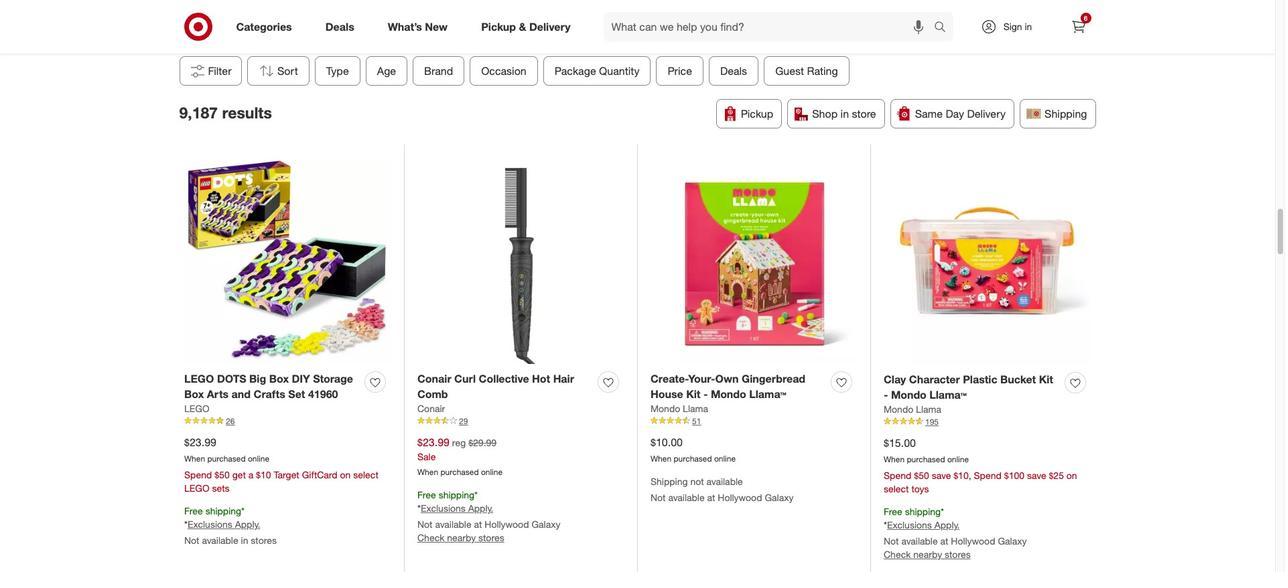 Task type: vqa. For each thing, say whether or not it's contained in the screenshot.
Conair Curl Collective Hot Hair Comb
yes



Task type: describe. For each thing, give the bounding box(es) containing it.
apply. for dots
[[235, 520, 260, 531]]

conair for conair curl collective hot hair comb
[[417, 373, 451, 386]]

your up pay
[[798, 0, 817, 1]]

1 vertical spatial box
[[184, 388, 204, 401]]

select inside $23.99 when purchased online spend $50 get a $10 target giftcard on select lego sets
[[353, 470, 379, 481]]

29 link
[[417, 416, 624, 428]]

deals button
[[709, 56, 758, 86]]

$100
[[1004, 470, 1025, 482]]

$23.99 reg $29.99 sale when purchased online
[[417, 436, 503, 478]]

arts
[[207, 388, 229, 401]]

conair curl collective hot hair comb link
[[417, 372, 592, 403]]

your-
[[688, 373, 715, 386]]

create-your-own gingerbread house kit - mondo llama™
[[651, 373, 805, 401]]

shipping for lego dots big box diy storage box arts and crafts set 41960
[[205, 506, 241, 517]]

package quantity button
[[543, 56, 651, 86]]

membership
[[684, 3, 737, 15]]

llama™ inside create-your-own gingerbread house kit - mondo llama™
[[749, 388, 787, 401]]

llama for -
[[683, 403, 708, 415]]

target
[[274, 470, 299, 481]]

$29.99
[[469, 438, 497, 449]]

&
[[519, 20, 526, 33]]

195
[[925, 417, 939, 427]]

brand button
[[413, 56, 464, 86]]

deals for the deals link
[[326, 20, 354, 33]]

own
[[715, 373, 739, 386]]

day
[[946, 107, 964, 121]]

29
[[459, 417, 468, 427]]

clay character plastic bucket kit - mondo llama™ link
[[884, 373, 1059, 403]]

galaxy for clay character plastic bucket kit - mondo llama™
[[998, 536, 1027, 548]]

at inside shipping not available not available at hollywood galaxy
[[707, 493, 715, 504]]

exclusions apply. button for clay character plastic bucket kit - mondo llama™
[[887, 520, 960, 533]]

free shipping * * exclusions apply. not available at hollywood galaxy check nearby stores for $15.00
[[884, 506, 1027, 561]]

deals for deals 'button'
[[720, 64, 747, 78]]

guest rating
[[775, 64, 838, 78]]

$23.99 when purchased online spend $50 get a $10 target giftcard on select lego sets
[[184, 436, 379, 494]]

set
[[288, 388, 305, 401]]

nearby for $15.00
[[914, 550, 942, 561]]

kit inside clay character plastic bucket kit - mondo llama™
[[1039, 373, 1053, 387]]

in for sign
[[1025, 21, 1032, 32]]

on inside $23.99 when purchased online spend $50 get a $10 target giftcard on select lego sets
[[340, 470, 351, 481]]

shipping button
[[1020, 99, 1096, 129]]

age button
[[365, 56, 407, 86]]

categories link
[[225, 12, 309, 42]]

big
[[249, 373, 266, 386]]

online for $15.00
[[948, 455, 969, 465]]

plastic
[[963, 373, 998, 387]]

hollywood inside shipping not available not available at hollywood galaxy
[[718, 493, 762, 504]]

llama for mondo
[[916, 404, 942, 415]]

exclusions apply. button for conair curl collective hot hair comb
[[421, 503, 493, 516]]

- inside clay character plastic bucket kit - mondo llama™
[[884, 389, 888, 402]]

select inside $15.00 when purchased online spend $50 save $10, spend $100 save $25 on select toys
[[884, 484, 909, 495]]

not for lego dots big box diy storage box arts and crafts set 41960
[[184, 536, 199, 547]]

clay
[[884, 373, 906, 387]]

sign
[[1004, 21, 1022, 32]]

quantity
[[599, 64, 639, 78]]

or
[[793, 3, 802, 15]]

online for $10.00
[[714, 454, 736, 464]]

what's new link
[[376, 12, 465, 42]]

when for $15.00
[[884, 455, 905, 465]]

diy
[[292, 373, 310, 386]]

stores inside free shipping * * exclusions apply. not available in stores
[[251, 536, 277, 547]]

$9.99
[[822, 3, 845, 15]]

shop in store button
[[788, 99, 885, 129]]

clay character plastic bucket kit - mondo llama™
[[884, 373, 1053, 402]]

2 save from the left
[[1027, 470, 1046, 482]]

create-your-own gingerbread house kit - mondo llama™ link
[[651, 372, 826, 403]]

type
[[326, 64, 349, 78]]

online inside $23.99 reg $29.99 sale when purchased online
[[481, 468, 503, 478]]

sort
[[277, 64, 298, 78]]

51
[[692, 417, 701, 427]]

checkout,
[[750, 3, 791, 15]]

guest rating button
[[764, 56, 849, 86]]

$10
[[256, 470, 271, 481]]

mondo inside create-your-own gingerbread house kit - mondo llama™
[[711, 388, 746, 401]]

rating
[[807, 64, 838, 78]]

new
[[425, 20, 448, 33]]

spend for $23.99
[[184, 470, 212, 481]]

in inside free shipping * * exclusions apply. not available in stores
[[241, 536, 248, 547]]

pickup & delivery
[[481, 20, 571, 33]]

1 vertical spatial start
[[901, 3, 923, 15]]

not inside shipping not available not available at hollywood galaxy
[[651, 493, 666, 504]]

storage
[[313, 373, 353, 386]]

exclusions for lego dots big box diy storage box arts and crafts set 41960
[[188, 520, 232, 531]]

pickup for pickup & delivery
[[481, 20, 516, 33]]

dots
[[217, 373, 246, 386]]

purchased for $23.99
[[207, 454, 246, 464]]

free shipping * * exclusions apply. not available at hollywood galaxy check nearby stores for $23.99
[[417, 490, 561, 544]]

- inside create-your-own gingerbread house kit - mondo llama™
[[704, 388, 708, 401]]

$10.00 when purchased online
[[651, 436, 736, 464]]

free for conair curl collective hot hair comb
[[417, 490, 436, 501]]

sets
[[212, 483, 230, 494]]

check for $15.00
[[884, 550, 911, 561]]

lego for lego dots big box diy storage box arts and crafts set 41960
[[184, 373, 214, 386]]

$10,
[[954, 470, 971, 482]]

package quantity
[[554, 64, 639, 78]]

galaxy for conair curl collective hot hair comb
[[532, 520, 561, 531]]

$15.00
[[884, 437, 916, 450]]

on inside $15.00 when purchased online spend $50 save $10, spend $100 save $25 on select toys
[[1067, 470, 1077, 482]]

41960
[[308, 388, 338, 401]]

guest
[[775, 64, 804, 78]]

exclusions for conair curl collective hot hair comb
[[421, 504, 466, 515]]

occasion button
[[470, 56, 538, 86]]

free for clay character plastic bucket kit - mondo llama™
[[884, 506, 903, 518]]

bucket
[[1001, 373, 1036, 387]]

nearby for $23.99
[[447, 533, 476, 544]]

leave
[[774, 0, 796, 1]]

26
[[226, 417, 235, 427]]

create-
[[651, 373, 688, 386]]

type button
[[315, 56, 360, 86]]

lego dots big box diy storage box arts and crafts set 41960 link
[[184, 372, 359, 403]]

categories
[[236, 20, 292, 33]]

kit inside create-your-own gingerbread house kit - mondo llama™
[[686, 388, 701, 401]]

$10.00
[[651, 436, 683, 450]]

brand
[[424, 64, 453, 78]]

in for shop
[[841, 107, 849, 121]]

9,187 results
[[179, 103, 272, 122]]

$23.99 for reg
[[417, 436, 450, 450]]



Task type: locate. For each thing, give the bounding box(es) containing it.
lego dots big box diy storage box arts and crafts set 41960 image
[[184, 158, 391, 364], [184, 158, 391, 364]]

exclusions inside free shipping * * exclusions apply. not available in stores
[[188, 520, 232, 531]]

select right giftcard
[[353, 470, 379, 481]]

2 horizontal spatial apply.
[[935, 520, 960, 532]]

collective
[[479, 373, 529, 386]]

1 horizontal spatial deals
[[720, 64, 747, 78]]

spend for $15.00
[[884, 470, 912, 482]]

1 vertical spatial deals
[[720, 64, 747, 78]]

not inside free shipping * * exclusions apply. not available in stores
[[184, 536, 199, 547]]

exclusions apply. button for lego dots big box diy storage box arts and crafts set 41960
[[188, 519, 260, 532]]

$50 inside $15.00 when purchased online spend $50 save $10, spend $100 save $25 on select toys
[[914, 470, 929, 482]]

1 horizontal spatial exclusions
[[421, 504, 466, 515]]

1 vertical spatial select
[[884, 484, 909, 495]]

in left store
[[841, 107, 849, 121]]

3 lego from the top
[[184, 483, 209, 494]]

2 vertical spatial hollywood
[[951, 536, 996, 548]]

pickup left &
[[481, 20, 516, 33]]

0 horizontal spatial pickup
[[481, 20, 516, 33]]

0 horizontal spatial box
[[184, 388, 204, 401]]

apply. for curl
[[468, 504, 493, 515]]

conair up comb
[[417, 373, 451, 386]]

1 vertical spatial shipping
[[651, 476, 688, 488]]

1 vertical spatial galaxy
[[532, 520, 561, 531]]

shipping for shipping
[[1045, 107, 1087, 121]]

start your order
[[901, 3, 972, 15]]

same
[[915, 107, 943, 121]]

llama™ inside clay character plastic bucket kit - mondo llama™
[[930, 389, 967, 402]]

when
[[184, 454, 205, 464], [651, 454, 672, 464], [884, 455, 905, 465], [417, 468, 438, 478]]

2 vertical spatial lego
[[184, 483, 209, 494]]

will
[[758, 0, 772, 1]]

1 vertical spatial delivery
[[967, 107, 1006, 121]]

when inside $15.00 when purchased online spend $50 save $10, spend $100 save $25 on select toys
[[884, 455, 905, 465]]

box up lego link
[[184, 388, 204, 401]]

1 lego from the top
[[184, 373, 214, 386]]

0 horizontal spatial llama
[[683, 403, 708, 415]]

$23.99 down lego link
[[184, 436, 216, 450]]

when for $23.99
[[184, 454, 205, 464]]

shipping inside button
[[1045, 107, 1087, 121]]

2 vertical spatial in
[[241, 536, 248, 547]]

when down $15.00
[[884, 455, 905, 465]]

1 horizontal spatial $50
[[914, 470, 929, 482]]

shipping
[[439, 490, 475, 501], [205, 506, 241, 517], [905, 506, 941, 518]]

1 horizontal spatial kit
[[1039, 373, 1053, 387]]

available inside free shipping * * exclusions apply. not available in stores
[[202, 536, 238, 547]]

free inside free shipping * * exclusions apply. not available in stores
[[184, 506, 203, 517]]

when down sale
[[417, 468, 438, 478]]

1 horizontal spatial -
[[884, 389, 888, 402]]

0 horizontal spatial start
[[901, 3, 923, 15]]

2 horizontal spatial exclusions apply. button
[[887, 520, 960, 533]]

0 horizontal spatial on
[[340, 470, 351, 481]]

price
[[668, 64, 692, 78]]

apply. inside free shipping * * exclusions apply. not available in stores
[[235, 520, 260, 531]]

online inside $10.00 when purchased online
[[714, 454, 736, 464]]

- down your-
[[704, 388, 708, 401]]

galaxy
[[765, 493, 794, 504], [532, 520, 561, 531], [998, 536, 1027, 548]]

when inside $23.99 reg $29.99 sale when purchased online
[[417, 468, 438, 478]]

llama™ down character
[[930, 389, 967, 402]]

hollywood for conair curl collective hot hair comb
[[485, 520, 529, 531]]

mondo llama for kit
[[651, 403, 708, 415]]

1 horizontal spatial delivery
[[967, 107, 1006, 121]]

$23.99 inside $23.99 when purchased online spend $50 get a $10 target giftcard on select lego sets
[[184, 436, 216, 450]]

your
[[675, 0, 694, 1]]

shipping for shipping not available not available at hollywood galaxy
[[651, 476, 688, 488]]

deals up type button
[[326, 20, 354, 33]]

free shipping * * exclusions apply. not available at hollywood galaxy check nearby stores down toys
[[884, 506, 1027, 561]]

when down $10.00
[[651, 454, 672, 464]]

deals inside 'button'
[[720, 64, 747, 78]]

lego inside lego dots big box diy storage box arts and crafts set 41960
[[184, 373, 214, 386]]

2 horizontal spatial shipping
[[905, 506, 941, 518]]

online up $10,
[[948, 455, 969, 465]]

0 vertical spatial lego
[[184, 373, 214, 386]]

reg
[[452, 438, 466, 449]]

$23.99 inside $23.99 reg $29.99 sale when purchased online
[[417, 436, 450, 450]]

order inside your shipt shopper will leave your order right at your doorstep. start your membership at checkout, or pay $9.99 per delivery.
[[819, 0, 842, 1]]

mondo llama link down house
[[651, 403, 708, 416]]

2 horizontal spatial free
[[884, 506, 903, 518]]

0 horizontal spatial mondo llama link
[[651, 403, 708, 416]]

0 horizontal spatial $50
[[215, 470, 230, 481]]

2 lego from the top
[[184, 403, 209, 415]]

start up start your order at the top
[[940, 0, 960, 1]]

hollywood for clay character plastic bucket kit - mondo llama™
[[951, 536, 996, 548]]

2 vertical spatial galaxy
[[998, 536, 1027, 548]]

shipping for clay character plastic bucket kit - mondo llama™
[[905, 506, 941, 518]]

1 vertical spatial order
[[948, 3, 972, 15]]

galaxy inside shipping not available not available at hollywood galaxy
[[765, 493, 794, 504]]

filter button
[[179, 56, 242, 86]]

mondo llama down house
[[651, 403, 708, 415]]

0 horizontal spatial check nearby stores button
[[417, 532, 504, 546]]

0 horizontal spatial shipping
[[651, 476, 688, 488]]

curl
[[454, 373, 476, 386]]

same day delivery button
[[890, 99, 1015, 129]]

conair link
[[417, 403, 445, 416]]

$50 up toys
[[914, 470, 929, 482]]

stores for $23.99
[[478, 533, 504, 544]]

0 vertical spatial delivery
[[529, 20, 571, 33]]

not for conair curl collective hot hair comb
[[417, 520, 433, 531]]

house
[[651, 388, 683, 401]]

shipping inside free shipping * * exclusions apply. not available in stores
[[205, 506, 241, 517]]

spend up toys
[[884, 470, 912, 482]]

purchased down reg
[[441, 468, 479, 478]]

1 horizontal spatial hollywood
[[718, 493, 762, 504]]

and
[[232, 388, 251, 401]]

0 horizontal spatial exclusions
[[188, 520, 232, 531]]

delivery inside button
[[967, 107, 1006, 121]]

your up search
[[926, 3, 946, 15]]

lego dots big box diy storage box arts and crafts set 41960
[[184, 373, 353, 401]]

age
[[377, 64, 396, 78]]

*
[[475, 490, 478, 501], [417, 504, 421, 515], [241, 506, 245, 517], [941, 506, 944, 518], [184, 520, 188, 531], [884, 520, 887, 532]]

1 horizontal spatial start
[[940, 0, 960, 1]]

0 horizontal spatial exclusions apply. button
[[188, 519, 260, 532]]

pickup for pickup
[[741, 107, 774, 121]]

2 $23.99 from the left
[[417, 436, 450, 450]]

shop in store
[[812, 107, 876, 121]]

purchased inside $23.99 when purchased online spend $50 get a $10 target giftcard on select lego sets
[[207, 454, 246, 464]]

1 horizontal spatial order
[[948, 3, 972, 15]]

1 vertical spatial lego
[[184, 403, 209, 415]]

search button
[[928, 12, 960, 44]]

mondo
[[711, 388, 746, 401], [891, 389, 927, 402], [651, 403, 680, 415], [884, 404, 914, 415]]

1 horizontal spatial mondo llama
[[884, 404, 942, 415]]

select left toys
[[884, 484, 909, 495]]

lego for lego
[[184, 403, 209, 415]]

sale
[[417, 452, 436, 463]]

order up $9.99
[[819, 0, 842, 1]]

at
[[866, 0, 874, 1], [739, 3, 747, 15], [707, 493, 715, 504], [474, 520, 482, 531], [941, 536, 949, 548]]

mondo llama link up "195"
[[884, 403, 942, 417]]

pickup & delivery link
[[470, 12, 587, 42]]

0 horizontal spatial spend
[[184, 470, 212, 481]]

spend left the get
[[184, 470, 212, 481]]

1 horizontal spatial shipping
[[439, 490, 475, 501]]

conair curl collective hot hair comb image
[[417, 158, 624, 364], [417, 158, 624, 364]]

- down the clay
[[884, 389, 888, 402]]

0 horizontal spatial stores
[[251, 536, 277, 547]]

delivery.
[[864, 3, 898, 15]]

shipping down toys
[[905, 506, 941, 518]]

check nearby stores button for $15.00
[[884, 549, 971, 563]]

available for lego dots big box diy storage box arts and crafts set 41960
[[202, 536, 238, 547]]

stores
[[478, 533, 504, 544], [251, 536, 277, 547], [945, 550, 971, 561]]

deals link
[[314, 12, 371, 42]]

lego inside $23.99 when purchased online spend $50 get a $10 target giftcard on select lego sets
[[184, 483, 209, 494]]

when for $10.00
[[651, 454, 672, 464]]

search
[[928, 21, 960, 35]]

1 vertical spatial check
[[884, 550, 911, 561]]

delivery for same day delivery
[[967, 107, 1006, 121]]

1 conair from the top
[[417, 373, 451, 386]]

lego link
[[184, 403, 209, 416]]

1 horizontal spatial in
[[841, 107, 849, 121]]

0 horizontal spatial nearby
[[447, 533, 476, 544]]

1 horizontal spatial exclusions apply. button
[[421, 503, 493, 516]]

start down doorstep. at top
[[901, 3, 923, 15]]

0 vertical spatial start
[[940, 0, 960, 1]]

2 horizontal spatial hollywood
[[951, 536, 996, 548]]

kit
[[1039, 373, 1053, 387], [686, 388, 701, 401]]

free shipping * * exclusions apply. not available in stores
[[184, 506, 277, 547]]

apply. down $23.99 reg $29.99 sale when purchased online
[[468, 504, 493, 515]]

shipping for conair curl collective hot hair comb
[[439, 490, 475, 501]]

save left $10,
[[932, 470, 951, 482]]

mondo llama for -
[[884, 404, 942, 415]]

order up search
[[948, 3, 972, 15]]

1 horizontal spatial llama™
[[930, 389, 967, 402]]

crafts
[[254, 388, 285, 401]]

0 horizontal spatial check
[[417, 533, 445, 544]]

0 vertical spatial in
[[1025, 21, 1032, 32]]

online inside $23.99 when purchased online spend $50 get a $10 target giftcard on select lego sets
[[248, 454, 269, 464]]

when down lego link
[[184, 454, 205, 464]]

1 vertical spatial kit
[[686, 388, 701, 401]]

exclusions down toys
[[887, 520, 932, 532]]

in inside button
[[841, 107, 849, 121]]

0 horizontal spatial free
[[184, 506, 203, 517]]

shipping
[[1045, 107, 1087, 121], [651, 476, 688, 488]]

purchased inside $10.00 when purchased online
[[674, 454, 712, 464]]

clay character plastic bucket kit - mondo llama™ image
[[884, 158, 1091, 365], [884, 158, 1091, 365]]

1 vertical spatial pickup
[[741, 107, 774, 121]]

lego up "arts"
[[184, 373, 214, 386]]

what's new
[[388, 20, 448, 33]]

purchased inside $23.99 reg $29.99 sale when purchased online
[[441, 468, 479, 478]]

available for clay character plastic bucket kit - mondo llama™
[[902, 536, 938, 548]]

1 horizontal spatial select
[[884, 484, 909, 495]]

shipt
[[696, 0, 718, 1]]

conair inside conair curl collective hot hair comb
[[417, 373, 451, 386]]

your up delivery.
[[876, 0, 895, 1]]

$25
[[1049, 470, 1064, 482]]

right
[[844, 0, 863, 1]]

1 horizontal spatial spend
[[884, 470, 912, 482]]

conair curl collective hot hair comb
[[417, 373, 574, 401]]

exclusions apply. button down toys
[[887, 520, 960, 533]]

exclusions
[[421, 504, 466, 515], [188, 520, 232, 531], [887, 520, 932, 532]]

mondo llama link for kit
[[651, 403, 708, 416]]

apply. down a
[[235, 520, 260, 531]]

1 horizontal spatial galaxy
[[765, 493, 794, 504]]

1 vertical spatial nearby
[[914, 550, 942, 561]]

apply. down $10,
[[935, 520, 960, 532]]

start
[[940, 0, 960, 1], [901, 3, 923, 15]]

online up shipping not available not available at hollywood galaxy
[[714, 454, 736, 464]]

online down $29.99
[[481, 468, 503, 478]]

spend right $10,
[[974, 470, 1002, 482]]

llama up the 51 on the right
[[683, 403, 708, 415]]

box up crafts
[[269, 373, 289, 386]]

purchased up toys
[[907, 455, 945, 465]]

0 vertical spatial kit
[[1039, 373, 1053, 387]]

delivery right &
[[529, 20, 571, 33]]

$23.99
[[184, 436, 216, 450], [417, 436, 450, 450]]

mondo llama up "195"
[[884, 404, 942, 415]]

1 horizontal spatial shipping
[[1045, 107, 1087, 121]]

shipping down the sets
[[205, 506, 241, 517]]

spend
[[184, 470, 212, 481], [884, 470, 912, 482], [974, 470, 1002, 482]]

1 horizontal spatial llama
[[916, 404, 942, 415]]

exclusions down sale
[[421, 504, 466, 515]]

deals up "pickup" button
[[720, 64, 747, 78]]

shipping down $23.99 reg $29.99 sale when purchased online
[[439, 490, 475, 501]]

sign in link
[[969, 12, 1053, 42]]

box
[[269, 373, 289, 386], [184, 388, 204, 401]]

gingerbread
[[742, 373, 805, 386]]

purchased for $10.00
[[674, 454, 712, 464]]

0 vertical spatial pickup
[[481, 20, 516, 33]]

0 horizontal spatial llama™
[[749, 388, 787, 401]]

your up start your order at the top
[[963, 0, 981, 1]]

mondo llama link for -
[[884, 403, 942, 417]]

pickup inside button
[[741, 107, 774, 121]]

shipping inside shipping not available not available at hollywood galaxy
[[651, 476, 688, 488]]

exclusions down the sets
[[188, 520, 232, 531]]

giftcard
[[302, 470, 338, 481]]

create-your-own gingerbread house kit - mondo llama™ image
[[651, 158, 857, 364], [651, 158, 857, 364]]

2 horizontal spatial exclusions
[[887, 520, 932, 532]]

0 vertical spatial select
[[353, 470, 379, 481]]

not
[[651, 493, 666, 504], [417, 520, 433, 531], [184, 536, 199, 547], [884, 536, 899, 548]]

not for clay character plastic bucket kit - mondo llama™
[[884, 536, 899, 548]]

filter
[[208, 64, 232, 78]]

results
[[222, 103, 272, 122]]

1 vertical spatial hollywood
[[485, 520, 529, 531]]

in right sign
[[1025, 21, 1032, 32]]

on right the "$25"
[[1067, 470, 1077, 482]]

1 vertical spatial check nearby stores button
[[884, 549, 971, 563]]

0 vertical spatial check
[[417, 533, 445, 544]]

free
[[417, 490, 436, 501], [184, 506, 203, 517], [884, 506, 903, 518]]

0 horizontal spatial mondo llama
[[651, 403, 708, 415]]

0 horizontal spatial deals
[[326, 20, 354, 33]]

comb
[[417, 388, 448, 401]]

0 horizontal spatial $23.99
[[184, 436, 216, 450]]

in down the get
[[241, 536, 248, 547]]

0 horizontal spatial -
[[704, 388, 708, 401]]

stores for $15.00
[[945, 550, 971, 561]]

doorstep.
[[897, 0, 937, 1]]

1 horizontal spatial check nearby stores button
[[884, 549, 971, 563]]

0 horizontal spatial save
[[932, 470, 951, 482]]

hair
[[553, 373, 574, 386]]

package
[[554, 64, 596, 78]]

1 vertical spatial in
[[841, 107, 849, 121]]

0 horizontal spatial galaxy
[[532, 520, 561, 531]]

2 horizontal spatial spend
[[974, 470, 1002, 482]]

when inside $23.99 when purchased online spend $50 get a $10 target giftcard on select lego sets
[[184, 454, 205, 464]]

free for lego dots big box diy storage box arts and crafts set 41960
[[184, 506, 203, 517]]

save left the "$25"
[[1027, 470, 1046, 482]]

available
[[707, 476, 743, 488], [668, 493, 705, 504], [435, 520, 472, 531], [202, 536, 238, 547], [902, 536, 938, 548]]

pickup button
[[716, 99, 782, 129]]

sign in
[[1004, 21, 1032, 32]]

exclusions apply. button down the sets
[[188, 519, 260, 532]]

1 horizontal spatial nearby
[[914, 550, 942, 561]]

0 vertical spatial conair
[[417, 373, 451, 386]]

purchased inside $15.00 when purchased online spend $50 save $10, spend $100 save $25 on select toys
[[907, 455, 945, 465]]

purchased for $15.00
[[907, 455, 945, 465]]

0 vertical spatial check nearby stores button
[[417, 532, 504, 546]]

occasion
[[481, 64, 526, 78]]

lego left the sets
[[184, 483, 209, 494]]

mondo llama link
[[651, 403, 708, 416], [884, 403, 942, 417]]

pickup down deals 'button'
[[741, 107, 774, 121]]

$50 inside $23.99 when purchased online spend $50 get a $10 target giftcard on select lego sets
[[215, 470, 230, 481]]

$15.00 when purchased online spend $50 save $10, spend $100 save $25 on select toys
[[884, 437, 1077, 495]]

conair down comb
[[417, 403, 445, 415]]

conair for conair
[[417, 403, 445, 415]]

$50 for $15.00
[[914, 470, 929, 482]]

1 horizontal spatial mondo llama link
[[884, 403, 942, 417]]

1 horizontal spatial pickup
[[741, 107, 774, 121]]

0 vertical spatial shipping
[[1045, 107, 1087, 121]]

sort button
[[247, 56, 309, 86]]

1 vertical spatial conair
[[417, 403, 445, 415]]

price button
[[656, 56, 703, 86]]

0 horizontal spatial free shipping * * exclusions apply. not available at hollywood galaxy check nearby stores
[[417, 490, 561, 544]]

delivery right day
[[967, 107, 1006, 121]]

1 horizontal spatial check
[[884, 550, 911, 561]]

on right giftcard
[[340, 470, 351, 481]]

$23.99 for when
[[184, 436, 216, 450]]

mondo inside clay character plastic bucket kit - mondo llama™
[[891, 389, 927, 402]]

0 horizontal spatial apply.
[[235, 520, 260, 531]]

What can we help you find? suggestions appear below search field
[[603, 12, 937, 42]]

$50 up the sets
[[215, 470, 230, 481]]

$50 for $23.99
[[215, 470, 230, 481]]

$23.99 up sale
[[417, 436, 450, 450]]

check for $23.99
[[417, 533, 445, 544]]

get
[[232, 470, 246, 481]]

available for conair curl collective hot hair comb
[[435, 520, 472, 531]]

spend inside $23.99 when purchased online spend $50 get a $10 target giftcard on select lego sets
[[184, 470, 212, 481]]

1 horizontal spatial $23.99
[[417, 436, 450, 450]]

check
[[417, 533, 445, 544], [884, 550, 911, 561]]

exclusions for clay character plastic bucket kit - mondo llama™
[[887, 520, 932, 532]]

online for $23.99
[[248, 454, 269, 464]]

1 $23.99 from the left
[[184, 436, 216, 450]]

26 link
[[184, 416, 391, 428]]

195 link
[[884, 417, 1091, 428]]

0 horizontal spatial order
[[819, 0, 842, 1]]

0 vertical spatial deals
[[326, 20, 354, 33]]

shop
[[812, 107, 838, 121]]

toys
[[912, 484, 929, 495]]

0 horizontal spatial kit
[[686, 388, 701, 401]]

online up $10
[[248, 454, 269, 464]]

when inside $10.00 when purchased online
[[651, 454, 672, 464]]

hot
[[532, 373, 550, 386]]

llama up "195"
[[916, 404, 942, 415]]

purchased up not
[[674, 454, 712, 464]]

1 horizontal spatial apply.
[[468, 504, 493, 515]]

free shipping * * exclusions apply. not available at hollywood galaxy check nearby stores down $23.99 reg $29.99 sale when purchased online
[[417, 490, 561, 544]]

0 horizontal spatial in
[[241, 536, 248, 547]]

purchased up the get
[[207, 454, 246, 464]]

your
[[798, 0, 817, 1], [876, 0, 895, 1], [963, 0, 981, 1], [926, 3, 946, 15]]

online inside $15.00 when purchased online spend $50 save $10, spend $100 save $25 on select toys
[[948, 455, 969, 465]]

0 horizontal spatial hollywood
[[485, 520, 529, 531]]

shipping not available not available at hollywood galaxy
[[651, 476, 794, 504]]

0 vertical spatial order
[[819, 0, 842, 1]]

delivery for pickup & delivery
[[529, 20, 571, 33]]

check nearby stores button for $23.99
[[417, 532, 504, 546]]

1 horizontal spatial free
[[417, 490, 436, 501]]

0 vertical spatial box
[[269, 373, 289, 386]]

llama™ down gingerbread
[[749, 388, 787, 401]]

6 link
[[1064, 12, 1093, 42]]

kit right bucket
[[1039, 373, 1053, 387]]

kit down your-
[[686, 388, 701, 401]]

lego down "arts"
[[184, 403, 209, 415]]

hollywood
[[718, 493, 762, 504], [485, 520, 529, 531], [951, 536, 996, 548]]

start inside your shipt shopper will leave your order right at your doorstep. start your membership at checkout, or pay $9.99 per delivery.
[[940, 0, 960, 1]]

2 conair from the top
[[417, 403, 445, 415]]

exclusions apply. button down $23.99 reg $29.99 sale when purchased online
[[421, 503, 493, 516]]

apply. for character
[[935, 520, 960, 532]]

$50
[[215, 470, 230, 481], [914, 470, 929, 482]]

1 horizontal spatial free shipping * * exclusions apply. not available at hollywood galaxy check nearby stores
[[884, 506, 1027, 561]]

1 save from the left
[[932, 470, 951, 482]]

1 horizontal spatial on
[[1067, 470, 1077, 482]]

9,187
[[179, 103, 218, 122]]



